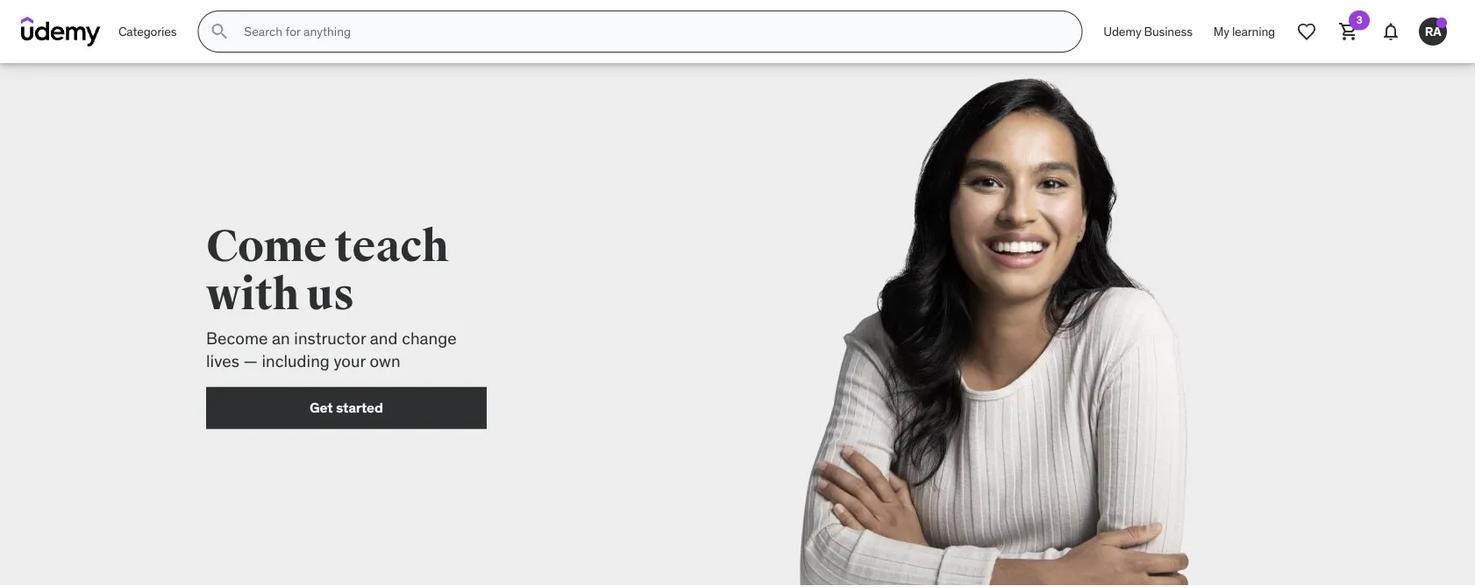 Task type: locate. For each thing, give the bounding box(es) containing it.
with
[[206, 268, 299, 323]]

your
[[334, 351, 366, 372]]

get started link
[[206, 388, 487, 430]]

my learning link
[[1204, 11, 1286, 53]]

3 link
[[1328, 11, 1370, 53]]

get started
[[310, 399, 383, 417]]

own
[[370, 351, 401, 372]]

an
[[272, 328, 290, 349]]

udemy business
[[1104, 23, 1193, 39]]

learning
[[1233, 23, 1276, 39]]

ra
[[1425, 23, 1442, 39]]

notifications image
[[1381, 21, 1402, 42]]

my
[[1214, 23, 1230, 39]]

wishlist image
[[1297, 21, 1318, 42]]

business
[[1145, 23, 1193, 39]]

udemy
[[1104, 23, 1142, 39]]

including
[[262, 351, 330, 372]]

teach
[[335, 220, 449, 274]]

us
[[307, 268, 354, 323]]

3
[[1357, 13, 1363, 27]]

Search for anything text field
[[241, 17, 1061, 47]]

come
[[206, 220, 327, 274]]



Task type: describe. For each thing, give the bounding box(es) containing it.
udemy image
[[21, 17, 101, 47]]

and
[[370, 328, 398, 349]]

become
[[206, 328, 268, 349]]

get
[[310, 399, 333, 417]]

udemy business link
[[1094, 11, 1204, 53]]

started
[[336, 399, 383, 417]]

categories button
[[108, 11, 187, 53]]

change
[[402, 328, 457, 349]]

my learning
[[1214, 23, 1276, 39]]

submit search image
[[209, 21, 230, 42]]

categories
[[118, 23, 177, 39]]

—
[[243, 351, 258, 372]]

shopping cart with 3 items image
[[1339, 21, 1360, 42]]

ra link
[[1413, 11, 1455, 53]]

come teach with us become an instructor and change lives — including your own
[[206, 220, 457, 372]]

you have alerts image
[[1437, 18, 1448, 28]]

lives
[[206, 351, 239, 372]]

instructor
[[294, 328, 366, 349]]



Task type: vqa. For each thing, say whether or not it's contained in the screenshot.
"Chief"
no



